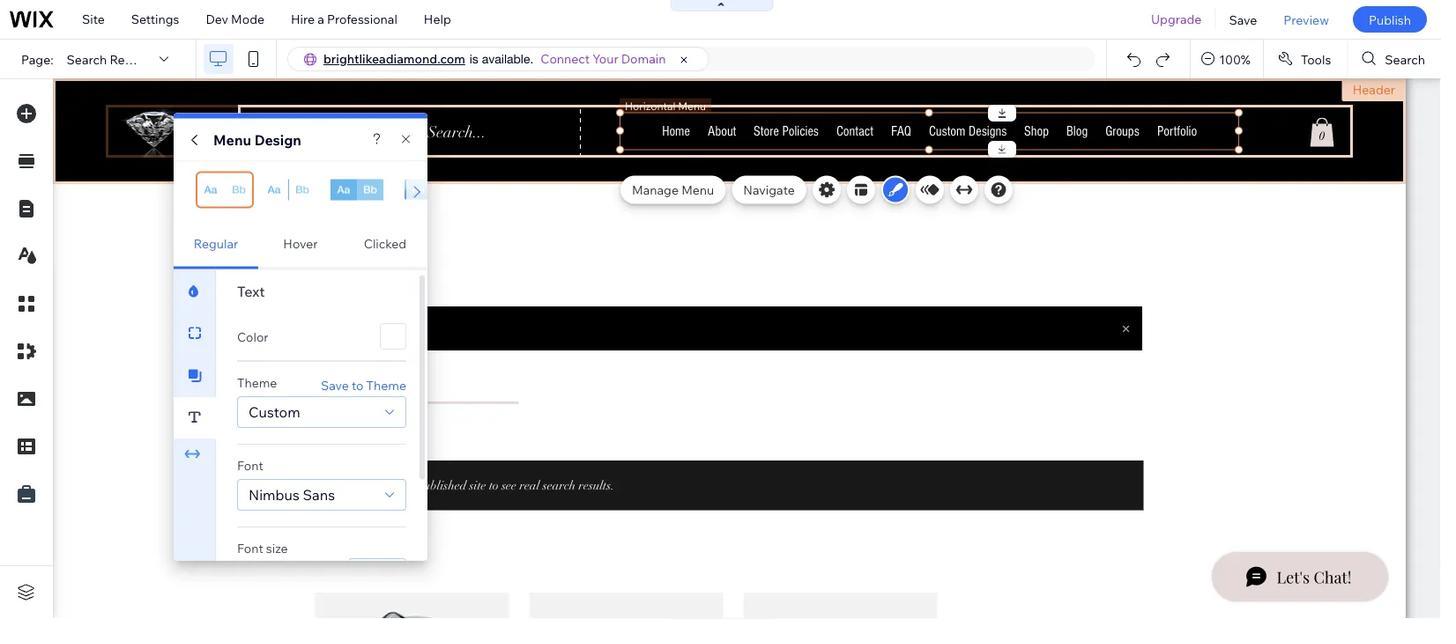 Task type: locate. For each thing, give the bounding box(es) containing it.
1 search from the left
[[67, 51, 107, 67]]

1 horizontal spatial theme
[[366, 377, 406, 393]]

0 horizontal spatial menu
[[213, 131, 251, 149]]

help
[[424, 11, 451, 27]]

theme up custom
[[237, 375, 277, 391]]

0 horizontal spatial save
[[321, 377, 349, 393]]

save for save
[[1229, 12, 1258, 27]]

save up 100%
[[1229, 12, 1258, 27]]

1 font from the top
[[237, 458, 263, 473]]

a
[[318, 11, 324, 27]]

save left the to
[[321, 377, 349, 393]]

save to theme
[[321, 377, 406, 393]]

theme right the to
[[366, 377, 406, 393]]

dev mode
[[206, 11, 265, 27]]

nimbus
[[249, 486, 300, 504]]

settings
[[131, 11, 179, 27]]

1 horizontal spatial menu
[[682, 182, 714, 197]]

color
[[237, 329, 269, 344]]

menu right manage
[[682, 182, 714, 197]]

search inside button
[[1385, 51, 1426, 67]]

1 vertical spatial save
[[321, 377, 349, 393]]

theme
[[237, 375, 277, 391], [366, 377, 406, 393]]

clicked
[[364, 236, 407, 252]]

0 vertical spatial save
[[1229, 12, 1258, 27]]

1 horizontal spatial save
[[1229, 12, 1258, 27]]

0 vertical spatial font
[[237, 458, 263, 473]]

1 vertical spatial font
[[237, 541, 263, 556]]

hire
[[291, 11, 315, 27]]

site
[[82, 11, 105, 27]]

0 horizontal spatial theme
[[237, 375, 277, 391]]

font size
[[237, 541, 288, 556]]

0 horizontal spatial search
[[67, 51, 107, 67]]

professional
[[327, 11, 398, 27]]

save
[[1229, 12, 1258, 27], [321, 377, 349, 393]]

column 2
[[243, 159, 290, 172]]

save inside save button
[[1229, 12, 1258, 27]]

custom
[[249, 403, 300, 421]]

font left size
[[237, 541, 263, 556]]

to
[[352, 377, 364, 393]]

2 font from the top
[[237, 541, 263, 556]]

available.
[[482, 52, 534, 66]]

save for save to theme
[[321, 377, 349, 393]]

design
[[255, 131, 301, 149]]

2 search from the left
[[1385, 51, 1426, 67]]

regular
[[194, 236, 238, 252]]

save button
[[1216, 0, 1271, 39]]

sans
[[303, 486, 335, 504]]

2
[[284, 159, 290, 172]]

menu design
[[213, 131, 301, 149]]

your
[[593, 51, 619, 67]]

0 vertical spatial menu
[[213, 131, 251, 149]]

tools
[[1301, 51, 1332, 67]]

preview button
[[1271, 0, 1343, 39]]

font
[[237, 458, 263, 473], [237, 541, 263, 556]]

font up nimbus
[[237, 458, 263, 473]]

column
[[243, 159, 282, 172]]

search
[[67, 51, 107, 67], [1385, 51, 1426, 67]]

menu up 'column'
[[213, 131, 251, 149]]

search for search
[[1385, 51, 1426, 67]]

1 horizontal spatial search
[[1385, 51, 1426, 67]]

search down publish
[[1385, 51, 1426, 67]]

100% button
[[1191, 40, 1263, 78]]

menu
[[213, 131, 251, 149], [682, 182, 714, 197]]

manage
[[632, 182, 679, 197]]

search results
[[67, 51, 152, 67]]

search down site
[[67, 51, 107, 67]]



Task type: vqa. For each thing, say whether or not it's contained in the screenshot.
800
no



Task type: describe. For each thing, give the bounding box(es) containing it.
nimbus sans
[[249, 486, 335, 504]]

upgrade
[[1151, 11, 1202, 27]]

navigate
[[744, 182, 795, 197]]

manage menu
[[632, 182, 714, 197]]

tools button
[[1264, 40, 1347, 78]]

text
[[237, 283, 265, 300]]

mode
[[231, 11, 265, 27]]

domain
[[621, 51, 666, 67]]

connect
[[541, 51, 590, 67]]

dev
[[206, 11, 228, 27]]

search for search results
[[67, 51, 107, 67]]

100%
[[1220, 51, 1251, 67]]

is available. connect your domain
[[470, 51, 666, 67]]

brightlikeadiamond.com
[[324, 51, 465, 67]]

hover
[[283, 236, 318, 252]]

header
[[1353, 82, 1396, 97]]

font for font size
[[237, 541, 263, 556]]

size
[[266, 541, 288, 556]]

font for font
[[237, 458, 263, 473]]

preview
[[1284, 12, 1329, 27]]

1 vertical spatial menu
[[682, 182, 714, 197]]

is
[[470, 52, 479, 66]]

publish
[[1369, 12, 1412, 27]]

publish button
[[1353, 6, 1427, 33]]

search button
[[1348, 40, 1442, 78]]

hire a professional
[[291, 11, 398, 27]]

results
[[110, 51, 152, 67]]



